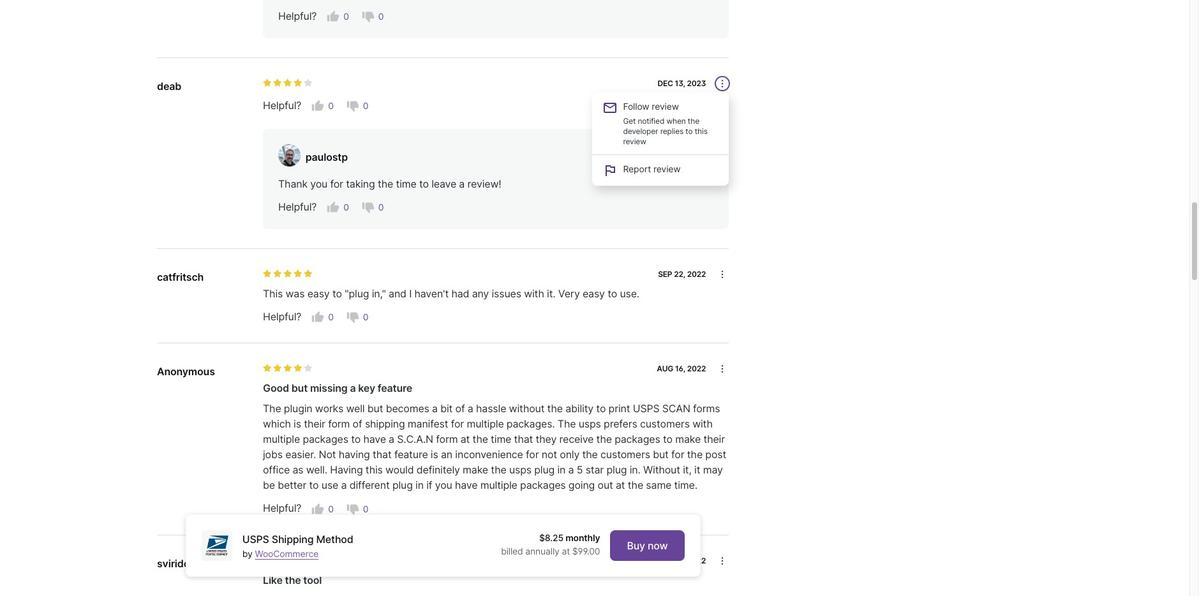 Task type: locate. For each thing, give the bounding box(es) containing it.
1 vertical spatial multiple
[[263, 433, 300, 446]]

monthly
[[566, 533, 601, 543]]

and
[[389, 287, 407, 300]]

annually
[[526, 546, 560, 557]]

1 rate product 3 stars image from the top
[[284, 78, 292, 87]]

inconvenience
[[456, 449, 524, 461]]

be
[[263, 479, 275, 492]]

this was easy to "plug in," and i haven't had any issues with it. very easy to use.
[[263, 287, 640, 300]]

1 vertical spatial aug
[[657, 556, 674, 566]]

2023 right 13,
[[687, 78, 707, 88]]

1 horizontal spatial in
[[558, 464, 566, 477]]

2 vertical spatial multiple
[[481, 479, 518, 492]]

review down dec 29, 2023
[[654, 163, 681, 174]]

vote down image
[[362, 10, 375, 23], [347, 100, 359, 112]]

packages down prefers
[[615, 433, 661, 446]]

vote down image down '"plug'
[[347, 311, 359, 324]]

a
[[459, 178, 465, 190], [350, 382, 356, 395], [432, 403, 438, 415], [468, 403, 474, 415], [389, 433, 395, 446], [569, 464, 574, 477], [341, 479, 347, 492]]

packages down not
[[521, 479, 566, 492]]

this inside the plugin works well but becomes a bit of a hassle without the ability to print usps scan forms which is their form of shipping manifest for multiple packages. the usps prefers customers with multiple packages to have a s.c.a.n form at the time that they receive the packages to make their jobs easier. not having that feature is an inconvenience for not only the customers but for the post office as well. having this would definitely make the usps plug in a 5 star plug in. without it, it may be better to use a different plug in if you have multiple packages going out at the same time.
[[366, 464, 383, 477]]

rate product 2 stars image right rate product 1 star image
[[273, 270, 282, 279]]

packages.
[[507, 418, 555, 431]]

1 rate product 2 stars image from the top
[[273, 270, 282, 279]]

1 vertical spatial review
[[624, 137, 647, 146]]

s.c.a.n
[[397, 433, 434, 446]]

1 16, from the top
[[676, 364, 686, 374]]

that down packages.
[[514, 433, 533, 446]]

1 rate product 2 stars image from the top
[[273, 78, 282, 87]]

the up it
[[688, 449, 703, 461]]

a left key
[[350, 382, 356, 395]]

3 rate product 4 stars image from the top
[[294, 364, 303, 373]]

1 vertical spatial make
[[463, 464, 489, 477]]

rate product 5 stars image for catfritsch
[[304, 270, 313, 279]]

rate product 3 stars image for anonymous
[[284, 364, 292, 373]]

1 horizontal spatial their
[[704, 433, 725, 446]]

3 vote up image from the top
[[312, 503, 325, 516]]

4 rate product 4 stars image from the top
[[294, 556, 303, 565]]

1 easy from the left
[[308, 287, 330, 300]]

1 horizontal spatial make
[[676, 433, 701, 446]]

tool
[[304, 574, 322, 587]]

this
[[695, 126, 708, 136], [366, 464, 383, 477]]

dec
[[658, 78, 674, 88], [642, 144, 658, 154]]

1 horizontal spatial vote down image
[[362, 10, 375, 23]]

2 rate product 2 stars image from the top
[[273, 556, 282, 565]]

you right thank
[[311, 178, 328, 190]]

"plug
[[345, 287, 369, 300]]

at right the out
[[616, 479, 626, 492]]

vote down image down taking at top left
[[362, 201, 375, 214]]

rate product 5 stars image up "tool"
[[304, 556, 313, 565]]

1 vertical spatial vote down image
[[347, 100, 359, 112]]

the
[[263, 403, 281, 415], [558, 418, 576, 431]]

follow
[[624, 101, 650, 112]]

1 vertical spatial rate product 1 star image
[[263, 364, 272, 373]]

the down "in." at right bottom
[[628, 479, 644, 492]]

0 vertical spatial vote up image
[[312, 100, 325, 112]]

the
[[688, 116, 700, 126], [378, 178, 393, 190], [548, 403, 563, 415], [473, 433, 488, 446], [597, 433, 612, 446], [583, 449, 598, 461], [688, 449, 703, 461], [491, 464, 507, 477], [628, 479, 644, 492], [285, 574, 301, 587]]

forms
[[694, 403, 721, 415]]

0 horizontal spatial that
[[373, 449, 392, 461]]

paulostp
[[306, 151, 348, 163]]

2 rate product 5 stars image from the top
[[304, 270, 313, 279]]

you right if
[[435, 479, 453, 492]]

2 vertical spatial rate product 1 star image
[[263, 556, 272, 565]]

to
[[686, 126, 693, 136], [420, 178, 429, 190], [333, 287, 342, 300], [608, 287, 618, 300], [597, 403, 606, 415], [351, 433, 361, 446], [663, 433, 673, 446], [309, 479, 319, 492]]

to left '"plug'
[[333, 287, 342, 300]]

usps right print
[[633, 403, 660, 415]]

0 vertical spatial aug
[[657, 364, 674, 374]]

1 vertical spatial form
[[436, 433, 458, 446]]

2 rate product 1 star image from the top
[[263, 364, 272, 373]]

0 vertical spatial their
[[304, 418, 326, 431]]

customers down "scan" at the right
[[641, 418, 690, 431]]

2 vote up image from the top
[[312, 311, 325, 324]]

2 rate product 5 stars image from the top
[[304, 556, 313, 565]]

time inside the plugin works well but becomes a bit of a hassle without the ability to print usps scan forms which is their form of shipping manifest for multiple packages. the usps prefers customers with multiple packages to have a s.c.a.n form at the time that they receive the packages to make their jobs easier. not having that feature is an inconvenience for not only the customers but for the post office as well. having this would definitely make the usps plug in a 5 star plug in. without it, it may be better to use a different plug in if you have multiple packages going out at the same time.
[[491, 433, 512, 446]]

manifest
[[408, 418, 449, 431]]

report
[[624, 163, 651, 174]]

packages
[[303, 433, 349, 446], [615, 433, 661, 446], [521, 479, 566, 492]]

feature up becomes
[[378, 382, 413, 395]]

vote down image for the
[[362, 201, 375, 214]]

0 vertical spatial usps
[[579, 418, 601, 431]]

1 vertical spatial 2022
[[688, 364, 707, 374]]

aug down now
[[657, 556, 674, 566]]

form up an
[[436, 433, 458, 446]]

2 aug 16, 2022 from the top
[[657, 556, 707, 566]]

review for follow
[[652, 101, 679, 112]]

replies
[[661, 126, 684, 136]]

2022 right 22,
[[688, 270, 707, 279]]

at down $8.25
[[562, 546, 570, 557]]

0 vertical spatial rate product 1 star image
[[263, 78, 272, 87]]

feature
[[378, 382, 413, 395], [395, 449, 428, 461]]

form down works
[[328, 418, 350, 431]]

at up inconvenience
[[461, 433, 470, 446]]

1 rate product 1 star image from the top
[[263, 78, 272, 87]]

vote up image
[[327, 10, 340, 23], [327, 201, 340, 214]]

time up inconvenience
[[491, 433, 512, 446]]

2 vote up image from the top
[[327, 201, 340, 214]]

5
[[577, 464, 583, 477]]

vote up image
[[312, 100, 325, 112], [312, 311, 325, 324], [312, 503, 325, 516]]

0 vertical spatial the
[[263, 403, 281, 415]]

1 vertical spatial vote up image
[[312, 311, 325, 324]]

prefers
[[604, 418, 638, 431]]

at
[[461, 433, 470, 446], [616, 479, 626, 492], [562, 546, 570, 557]]

sep 22, 2022
[[659, 270, 707, 279]]

open options menu image for this was easy to "plug in," and i haven't had any issues with it. very easy to use.
[[718, 270, 728, 280]]

open options menu image for 2022
[[718, 364, 728, 374]]

this right replies at the top right
[[695, 126, 708, 136]]

1 vertical spatial of
[[353, 418, 362, 431]]

dec left 13,
[[658, 78, 674, 88]]

1 horizontal spatial easy
[[583, 287, 605, 300]]

0 vertical spatial but
[[292, 382, 308, 395]]

is down plugin
[[294, 418, 301, 431]]

1 vertical spatial you
[[435, 479, 453, 492]]

but up the shipping
[[368, 403, 383, 415]]

1 vertical spatial the
[[558, 418, 576, 431]]

this
[[263, 287, 283, 300]]

13,
[[675, 78, 686, 88]]

2 aug from the top
[[657, 556, 674, 566]]

customers
[[641, 418, 690, 431], [601, 449, 651, 461]]

2023
[[687, 78, 707, 88], [672, 144, 691, 154]]

as
[[293, 464, 304, 477]]

3 2022 from the top
[[688, 556, 707, 566]]

1 vertical spatial aug 16, 2022
[[657, 556, 707, 566]]

1 horizontal spatial with
[[693, 418, 713, 431]]

0 vertical spatial usps
[[633, 403, 660, 415]]

2 16, from the top
[[676, 556, 686, 566]]

1 vertical spatial usps
[[510, 464, 532, 477]]

that up "would"
[[373, 449, 392, 461]]

review up when
[[652, 101, 679, 112]]

0 vertical spatial at
[[461, 433, 470, 446]]

0 vertical spatial form
[[328, 418, 350, 431]]

usps down the ability on the left of page
[[579, 418, 601, 431]]

rate product 2 stars image for catfritsch
[[273, 270, 282, 279]]

1 vertical spatial their
[[704, 433, 725, 446]]

2 vertical spatial review
[[654, 163, 681, 174]]

1 horizontal spatial of
[[456, 403, 465, 415]]

in
[[558, 464, 566, 477], [416, 479, 424, 492]]

rate product 5 stars image for sviridoff1
[[304, 556, 313, 565]]

it,
[[683, 464, 692, 477]]

is left an
[[431, 449, 439, 461]]

1 vertical spatial customers
[[601, 449, 651, 461]]

0 vertical spatial rate product 2 stars image
[[273, 78, 282, 87]]

have
[[364, 433, 386, 446], [455, 479, 478, 492]]

open options menu image
[[718, 270, 728, 280], [718, 556, 728, 566]]

is
[[294, 418, 301, 431], [431, 449, 439, 461]]

rate product 2 stars image for anonymous
[[273, 364, 282, 373]]

2 vertical spatial at
[[562, 546, 570, 557]]

2022 for this was easy to "plug in," and i haven't had any issues with it. very easy to use.
[[688, 270, 707, 279]]

customers up "in." at right bottom
[[601, 449, 651, 461]]

3 rate product 3 stars image from the top
[[284, 364, 292, 373]]

may
[[704, 464, 723, 477]]

rate product 4 stars image for anonymous
[[294, 364, 303, 373]]

1 open options menu image from the top
[[718, 270, 728, 280]]

0 horizontal spatial with
[[524, 287, 545, 300]]

2023 right 29,
[[672, 144, 691, 154]]

1 vote up image from the top
[[312, 100, 325, 112]]

feature down s.c.a.n
[[395, 449, 428, 461]]

definitely
[[417, 464, 460, 477]]

thank
[[278, 178, 308, 190]]

multiple down which
[[263, 433, 300, 446]]

of right 'bit'
[[456, 403, 465, 415]]

rate product 2 stars image up good
[[273, 364, 282, 373]]

the up receive
[[558, 418, 576, 431]]

1 horizontal spatial the
[[558, 418, 576, 431]]

the up which
[[263, 403, 281, 415]]

0 horizontal spatial but
[[292, 382, 308, 395]]

usps down inconvenience
[[510, 464, 532, 477]]

for left not
[[526, 449, 539, 461]]

1 horizontal spatial usps
[[633, 403, 660, 415]]

with down 'forms'
[[693, 418, 713, 431]]

it.
[[547, 287, 556, 300]]

0 horizontal spatial time
[[396, 178, 417, 190]]

0 horizontal spatial in
[[416, 479, 424, 492]]

helpful? for dec
[[278, 201, 317, 213]]

for
[[330, 178, 343, 190], [451, 418, 464, 431], [526, 449, 539, 461], [672, 449, 685, 461]]

packages up not
[[303, 433, 349, 446]]

with left it.
[[524, 287, 545, 300]]

multiple down inconvenience
[[481, 479, 518, 492]]

16,
[[676, 364, 686, 374], [676, 556, 686, 566]]

sep
[[659, 270, 673, 279]]

0 horizontal spatial the
[[263, 403, 281, 415]]

good but missing a key feature
[[263, 382, 413, 395]]

in.
[[630, 464, 641, 477]]

0 horizontal spatial their
[[304, 418, 326, 431]]

open options menu image right dec 29, 2023
[[703, 144, 713, 155]]

their up the post
[[704, 433, 725, 446]]

2022
[[688, 270, 707, 279], [688, 364, 707, 374], [688, 556, 707, 566]]

0 vertical spatial rate product 2 stars image
[[273, 270, 282, 279]]

follow review get notified when the developer replies to this review
[[624, 101, 708, 146]]

the left "tool"
[[285, 574, 301, 587]]

rate product 1 star image for good but missing a key feature
[[263, 364, 272, 373]]

0 horizontal spatial at
[[461, 433, 470, 446]]

0 vertical spatial rate product 5 stars image
[[304, 78, 313, 87]]

vote down image down different
[[347, 503, 359, 516]]

0 vertical spatial have
[[364, 433, 386, 446]]

a right use
[[341, 479, 347, 492]]

open options menu image for like the tool
[[718, 556, 728, 566]]

make down inconvenience
[[463, 464, 489, 477]]

rate product 1 star image
[[263, 78, 272, 87], [263, 364, 272, 373], [263, 556, 272, 565]]

dec left 29,
[[642, 144, 658, 154]]

rate product 4 stars image for sviridoff1
[[294, 556, 303, 565]]

1 vertical spatial rate product 2 stars image
[[273, 364, 282, 373]]

any
[[472, 287, 489, 300]]

anonymous
[[157, 366, 215, 378]]

0 horizontal spatial open options menu image
[[703, 144, 713, 155]]

aug 16, 2022 for anonymous
[[657, 364, 707, 374]]

rate product 5 stars image
[[304, 78, 313, 87], [304, 270, 313, 279]]

easy right very
[[583, 287, 605, 300]]

0 horizontal spatial usps
[[243, 533, 269, 546]]

to up without at the right of the page
[[663, 433, 673, 446]]

easy right was
[[308, 287, 330, 300]]

aug 16, 2022
[[657, 364, 707, 374], [657, 556, 707, 566]]

0 horizontal spatial is
[[294, 418, 301, 431]]

multiple down hassle
[[467, 418, 504, 431]]

0 vertical spatial this
[[695, 126, 708, 136]]

1 vertical spatial 16,
[[676, 556, 686, 566]]

multiple
[[467, 418, 504, 431], [263, 433, 300, 446], [481, 479, 518, 492]]

open options menu image for 2023
[[703, 144, 713, 155]]

aug 16, 2022 up "scan" at the right
[[657, 364, 707, 374]]

0 vertical spatial open options menu image
[[718, 270, 728, 280]]

2 horizontal spatial but
[[653, 449, 669, 461]]

usps inside the plugin works well but becomes a bit of a hassle without the ability to print usps scan forms which is their form of shipping manifest for multiple packages. the usps prefers customers with multiple packages to have a s.c.a.n form at the time that they receive the packages to make their jobs easier. not having that feature is an inconvenience for not only the customers but for the post office as well. having this would definitely make the usps plug in a 5 star plug in. without it, it may be better to use a different plug in if you have multiple packages going out at the same time.
[[633, 403, 660, 415]]

out
[[598, 479, 613, 492]]

plug down "would"
[[393, 479, 413, 492]]

1 vertical spatial usps
[[243, 533, 269, 546]]

1 vertical spatial this
[[366, 464, 383, 477]]

rate product 2 stars image
[[273, 270, 282, 279], [273, 364, 282, 373]]

2022 for like the tool
[[688, 556, 707, 566]]

1 horizontal spatial have
[[455, 479, 478, 492]]

1 rate product 5 stars image from the top
[[304, 364, 313, 373]]

different
[[350, 479, 390, 492]]

rate product 5 stars image
[[304, 364, 313, 373], [304, 556, 313, 565]]

0 vertical spatial aug 16, 2022
[[657, 364, 707, 374]]

0 horizontal spatial easy
[[308, 287, 330, 300]]

a down the shipping
[[389, 433, 395, 446]]

2 rate product 3 stars image from the top
[[284, 270, 292, 279]]

but up without at the right of the page
[[653, 449, 669, 461]]

2 open options menu image from the top
[[718, 556, 728, 566]]

of
[[456, 403, 465, 415], [353, 418, 362, 431]]

1 vertical spatial open options menu image
[[718, 556, 728, 566]]

this up different
[[366, 464, 383, 477]]

form
[[328, 418, 350, 431], [436, 433, 458, 446]]

woocommerce
[[255, 548, 319, 559]]

0 vertical spatial review
[[652, 101, 679, 112]]

that
[[514, 433, 533, 446], [373, 449, 392, 461]]

rate product 3 stars image
[[284, 78, 292, 87], [284, 270, 292, 279], [284, 364, 292, 373], [284, 556, 292, 565]]

rate product 2 stars image
[[273, 78, 282, 87], [273, 556, 282, 565]]

a left the 5
[[569, 464, 574, 477]]

2 vertical spatial but
[[653, 449, 669, 461]]

1 vertical spatial dec
[[642, 144, 658, 154]]

2022 right buy now link
[[688, 556, 707, 566]]

1 horizontal spatial open options menu image
[[718, 364, 728, 374]]

1 vertical spatial with
[[693, 418, 713, 431]]

time
[[396, 178, 417, 190], [491, 433, 512, 446]]

vote down image
[[362, 201, 375, 214], [347, 311, 359, 324], [347, 503, 359, 516]]

open options menu image
[[703, 144, 713, 155], [718, 364, 728, 374]]

rate product 4 stars image for deab
[[294, 78, 303, 87]]

plug down not
[[535, 464, 555, 477]]

1 vertical spatial rate product 5 stars image
[[304, 556, 313, 565]]

1 horizontal spatial this
[[695, 126, 708, 136]]

rate product 5 stars image for anonymous
[[304, 364, 313, 373]]

aug 16, 2022 down now
[[657, 556, 707, 566]]

usps shipping method by woocommerce
[[243, 533, 354, 559]]

0 vertical spatial 16,
[[676, 364, 686, 374]]

rate product 5 stars image up missing
[[304, 364, 313, 373]]

review inside button
[[654, 163, 681, 174]]

rate product 1 star image for helpful?
[[263, 78, 272, 87]]

their down works
[[304, 418, 326, 431]]

16, for sviridoff1
[[676, 556, 686, 566]]

1 vertical spatial rate product 5 stars image
[[304, 270, 313, 279]]

have down the shipping
[[364, 433, 386, 446]]

aug up "scan" at the right
[[657, 364, 674, 374]]

rate product 5 stars image for deab
[[304, 78, 313, 87]]

the plugin works well but becomes a bit of a hassle without the ability to print usps scan forms which is their form of shipping manifest for multiple packages. the usps prefers customers with multiple packages to have a s.c.a.n form at the time that they receive the packages to make their jobs easier. not having that feature is an inconvenience for not only the customers but for the post office as well. having this would definitely make the usps plug in a 5 star plug in. without it, it may be better to use a different plug in if you have multiple packages going out at the same time.
[[263, 403, 727, 492]]

in left if
[[416, 479, 424, 492]]

0 vertical spatial open options menu image
[[703, 144, 713, 155]]

of down well
[[353, 418, 362, 431]]

0 vertical spatial 2022
[[688, 270, 707, 279]]

the right when
[[688, 116, 700, 126]]

1 vertical spatial but
[[368, 403, 383, 415]]

0 vertical spatial dec
[[658, 78, 674, 88]]

a left hassle
[[468, 403, 474, 415]]

2 vertical spatial 2022
[[688, 556, 707, 566]]

rate product 4 stars image
[[294, 78, 303, 87], [294, 270, 303, 279], [294, 364, 303, 373], [294, 556, 303, 565]]

16, for anonymous
[[676, 364, 686, 374]]

2 rate product 2 stars image from the top
[[273, 364, 282, 373]]

better
[[278, 479, 307, 492]]

1 aug from the top
[[657, 364, 674, 374]]

aug for sviridoff1
[[657, 556, 674, 566]]

0 vertical spatial vote down image
[[362, 201, 375, 214]]

review down "developer"
[[624, 137, 647, 146]]

1 aug 16, 2022 from the top
[[657, 364, 707, 374]]

1 rate product 5 stars image from the top
[[304, 78, 313, 87]]

in down the only
[[558, 464, 566, 477]]

to down when
[[686, 126, 693, 136]]

the down prefers
[[597, 433, 612, 446]]

0 vertical spatial make
[[676, 433, 701, 446]]

1 2022 from the top
[[688, 270, 707, 279]]

0 vertical spatial is
[[294, 418, 301, 431]]

plug left "in." at right bottom
[[607, 464, 627, 477]]

time left "leave"
[[396, 178, 417, 190]]

0 vertical spatial rate product 5 stars image
[[304, 364, 313, 373]]

you
[[311, 178, 328, 190], [435, 479, 453, 492]]

4 rate product 3 stars image from the top
[[284, 556, 292, 565]]

aug for anonymous
[[657, 364, 674, 374]]

1 rate product 4 stars image from the top
[[294, 78, 303, 87]]

2022 up 'forms'
[[688, 364, 707, 374]]

shipping
[[272, 533, 314, 546]]

missing
[[310, 382, 348, 395]]

but up plugin
[[292, 382, 308, 395]]

make up it,
[[676, 433, 701, 446]]

0 horizontal spatial you
[[311, 178, 328, 190]]

0 horizontal spatial this
[[366, 464, 383, 477]]

rate product 3 stars image for sviridoff1
[[284, 556, 292, 565]]

2 rate product 4 stars image from the top
[[294, 270, 303, 279]]

1 vertical spatial vote up image
[[327, 201, 340, 214]]

with inside the plugin works well but becomes a bit of a hassle without the ability to print usps scan forms which is their form of shipping manifest for multiple packages. the usps prefers customers with multiple packages to have a s.c.a.n form at the time that they receive the packages to make their jobs easier. not having that feature is an inconvenience for not only the customers but for the post office as well. having this would definitely make the usps plug in a 5 star plug in. without it, it may be better to use a different plug in if you have multiple packages going out at the same time.
[[693, 418, 713, 431]]



Task type: vqa. For each thing, say whether or not it's contained in the screenshot.
Dec 29, 2023
yes



Task type: describe. For each thing, give the bounding box(es) containing it.
buy now
[[627, 540, 668, 552]]

woocommerce link
[[255, 548, 319, 559]]

1 vertical spatial that
[[373, 449, 392, 461]]

to down well.
[[309, 479, 319, 492]]

would
[[386, 464, 414, 477]]

dec for dec 13, 2023
[[658, 78, 674, 88]]

the down inconvenience
[[491, 464, 507, 477]]

0 horizontal spatial have
[[364, 433, 386, 446]]

2 2022 from the top
[[688, 364, 707, 374]]

the up star
[[583, 449, 598, 461]]

1 horizontal spatial form
[[436, 433, 458, 446]]

only
[[560, 449, 580, 461]]

if
[[427, 479, 433, 492]]

0 vertical spatial multiple
[[467, 418, 504, 431]]

1 vertical spatial in
[[416, 479, 424, 492]]

0 horizontal spatial plug
[[393, 479, 413, 492]]

a left 'bit'
[[432, 403, 438, 415]]

going
[[569, 479, 595, 492]]

thank you for taking the time to leave a review!
[[278, 178, 502, 190]]

good
[[263, 382, 289, 395]]

it
[[695, 464, 701, 477]]

jobs
[[263, 449, 283, 461]]

which
[[263, 418, 291, 431]]

for up it,
[[672, 449, 685, 461]]

rate product 4 stars image for catfritsch
[[294, 270, 303, 279]]

to left print
[[597, 403, 606, 415]]

haven't
[[415, 287, 449, 300]]

key
[[358, 382, 375, 395]]

usps inside usps shipping method by woocommerce
[[243, 533, 269, 546]]

the up inconvenience
[[473, 433, 488, 446]]

catfritsch
[[157, 271, 204, 284]]

was
[[286, 287, 305, 300]]

2023 for dec 29, 2023
[[672, 144, 691, 154]]

they
[[536, 433, 557, 446]]

vote up image for anonymous
[[312, 503, 325, 516]]

method
[[316, 533, 354, 546]]

vote down image for "plug
[[347, 311, 359, 324]]

an
[[441, 449, 453, 461]]

this inside follow review get notified when the developer replies to this review
[[695, 126, 708, 136]]

get
[[624, 116, 636, 126]]

0 horizontal spatial of
[[353, 418, 362, 431]]

report review button
[[593, 155, 691, 186]]

star
[[586, 464, 604, 477]]

time.
[[675, 479, 698, 492]]

0 vertical spatial with
[[524, 287, 545, 300]]

0 vertical spatial time
[[396, 178, 417, 190]]

2 horizontal spatial plug
[[607, 464, 627, 477]]

0 vertical spatial customers
[[641, 418, 690, 431]]

well.
[[306, 464, 328, 477]]

0 vertical spatial that
[[514, 433, 533, 446]]

rate product 2 stars image for deab
[[273, 78, 282, 87]]

for left taking at top left
[[330, 178, 343, 190]]

use
[[322, 479, 339, 492]]

1 vertical spatial at
[[616, 479, 626, 492]]

to inside follow review get notified when the developer replies to this review
[[686, 126, 693, 136]]

to left use.
[[608, 287, 618, 300]]

works
[[315, 403, 344, 415]]

the left the ability on the left of page
[[548, 403, 563, 415]]

having
[[330, 464, 363, 477]]

post
[[706, 449, 727, 461]]

taking
[[346, 178, 375, 190]]

29,
[[660, 144, 670, 154]]

1 vertical spatial have
[[455, 479, 478, 492]]

having
[[339, 449, 370, 461]]

at inside $8.25 monthly billed annually at $99.00
[[562, 546, 570, 557]]

review!
[[468, 178, 502, 190]]

dec 29, 2023
[[642, 144, 691, 154]]

a right "leave"
[[459, 178, 465, 190]]

had
[[452, 287, 470, 300]]

aug 16, 2022 for sviridoff1
[[657, 556, 707, 566]]

0 vertical spatial feature
[[378, 382, 413, 395]]

0 horizontal spatial make
[[463, 464, 489, 477]]

the right taking at top left
[[378, 178, 393, 190]]

bit
[[441, 403, 453, 415]]

dec 13, 2023
[[658, 78, 707, 88]]

buy now link
[[611, 531, 685, 561]]

sviridoff1
[[157, 557, 202, 570]]

office
[[263, 464, 290, 477]]

to left "leave"
[[420, 178, 429, 190]]

hassle
[[476, 403, 507, 415]]

well
[[346, 403, 365, 415]]

when
[[667, 116, 686, 126]]

like the tool
[[263, 574, 322, 587]]

1 horizontal spatial usps
[[579, 418, 601, 431]]

buy
[[627, 540, 646, 552]]

1 vote up image from the top
[[327, 10, 340, 23]]

$8.25 monthly billed annually at $99.00
[[499, 533, 601, 557]]

$8.25
[[540, 533, 564, 543]]

you inside the plugin works well but becomes a bit of a hassle without the ability to print usps scan forms which is their form of shipping manifest for multiple packages. the usps prefers customers with multiple packages to have a s.c.a.n form at the time that they receive the packages to make their jobs easier. not having that feature is an inconvenience for not only the customers but for the post office as well. having this would definitely make the usps plug in a 5 star plug in. without it, it may be better to use a different plug in if you have multiple packages going out at the same time.
[[435, 479, 453, 492]]

report review
[[624, 163, 681, 174]]

print
[[609, 403, 631, 415]]

2 easy from the left
[[583, 287, 605, 300]]

0 horizontal spatial packages
[[303, 433, 349, 446]]

0 vertical spatial of
[[456, 403, 465, 415]]

easier.
[[286, 449, 316, 461]]

shipping
[[365, 418, 405, 431]]

review for report
[[654, 163, 681, 174]]

vote up image for catfritsch
[[312, 311, 325, 324]]

rate product 3 stars image for catfritsch
[[284, 270, 292, 279]]

without
[[509, 403, 545, 415]]

rate product 3 stars image for deab
[[284, 78, 292, 87]]

feature inside the plugin works well but becomes a bit of a hassle without the ability to print usps scan forms which is their form of shipping manifest for multiple packages. the usps prefers customers with multiple packages to have a s.c.a.n form at the time that they receive the packages to make their jobs easier. not having that feature is an inconvenience for not only the customers but for the post office as well. having this would definitely make the usps plug in a 5 star plug in. without it, it may be better to use a different plug in if you have multiple packages going out at the same time.
[[395, 449, 428, 461]]

receive
[[560, 433, 594, 446]]

1 horizontal spatial but
[[368, 403, 383, 415]]

by
[[243, 548, 253, 559]]

the inside follow review get notified when the developer replies to this review
[[688, 116, 700, 126]]

22,
[[675, 270, 686, 279]]

0 vertical spatial vote down image
[[362, 10, 375, 23]]

use.
[[620, 287, 640, 300]]

0 horizontal spatial usps
[[510, 464, 532, 477]]

leave
[[432, 178, 457, 190]]

not
[[319, 449, 336, 461]]

close options menu image
[[718, 78, 728, 89]]

rate product 2 stars image for sviridoff1
[[273, 556, 282, 565]]

0 horizontal spatial form
[[328, 418, 350, 431]]

to up having at the left bottom of page
[[351, 433, 361, 446]]

$99.00
[[573, 546, 601, 557]]

issues
[[492, 287, 522, 300]]

i
[[409, 287, 412, 300]]

1 horizontal spatial packages
[[521, 479, 566, 492]]

billed
[[501, 546, 523, 557]]

2 vertical spatial vote down image
[[347, 503, 359, 516]]

not
[[542, 449, 557, 461]]

very
[[559, 287, 580, 300]]

ability
[[566, 403, 594, 415]]

3 rate product 1 star image from the top
[[263, 556, 272, 565]]

1 horizontal spatial is
[[431, 449, 439, 461]]

for down 'bit'
[[451, 418, 464, 431]]

helpful? for aug
[[263, 502, 302, 515]]

deab
[[157, 80, 181, 92]]

0 vertical spatial you
[[311, 178, 328, 190]]

plugin
[[284, 403, 313, 415]]

helpful? for sep
[[263, 311, 302, 323]]

becomes
[[386, 403, 430, 415]]

1 horizontal spatial plug
[[535, 464, 555, 477]]

same
[[646, 479, 672, 492]]

now
[[648, 540, 668, 552]]

2 horizontal spatial packages
[[615, 433, 661, 446]]

without
[[644, 464, 681, 477]]

dec for dec 29, 2023
[[642, 144, 658, 154]]

2023 for dec 13, 2023
[[687, 78, 707, 88]]

like
[[263, 574, 283, 587]]

rate product 1 star image
[[263, 270, 272, 279]]

developer
[[624, 126, 659, 136]]



